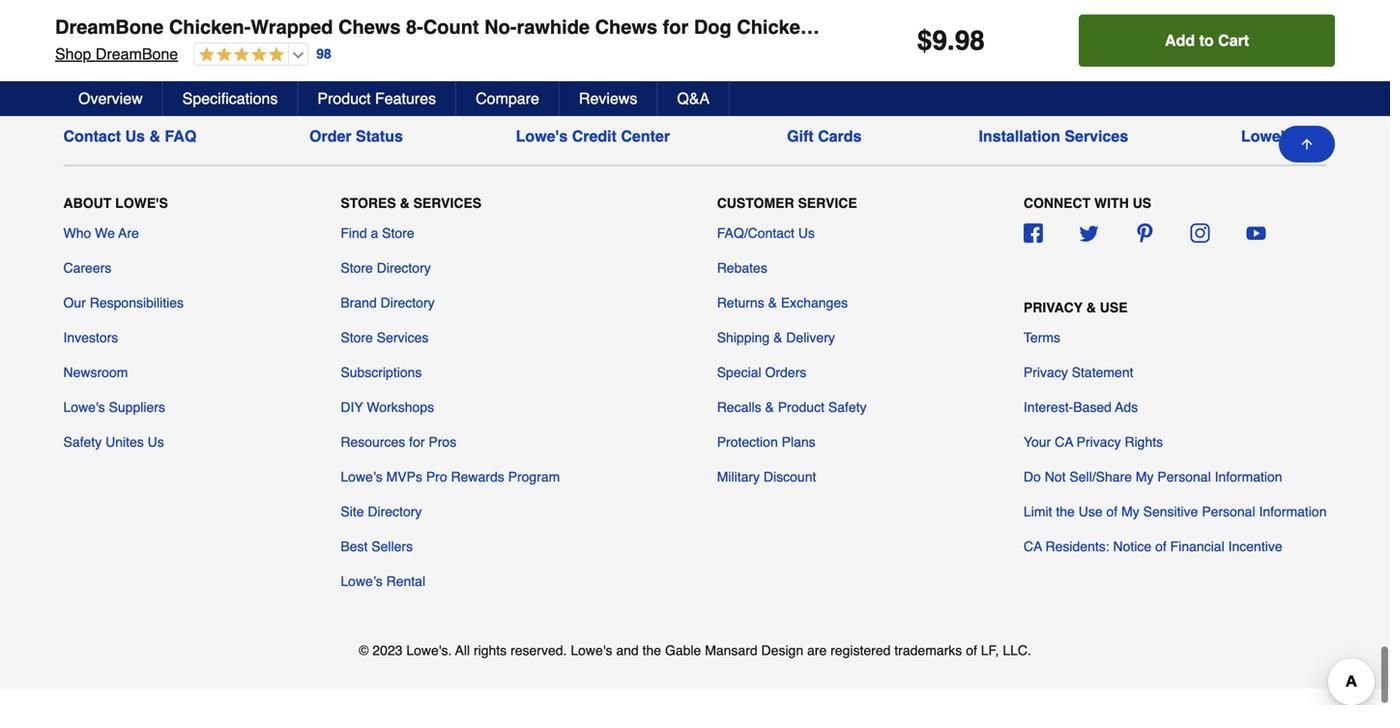 Task type: vqa. For each thing, say whether or not it's contained in the screenshot.
2 OPTIONS AVAILABLE cell
no



Task type: describe. For each thing, give the bounding box(es) containing it.
financial
[[1171, 539, 1225, 554]]

shop
[[55, 45, 91, 63]]

our responsibilities
[[63, 295, 184, 310]]

credit card image
[[586, 84, 600, 98]]

1 chews from the left
[[339, 16, 401, 38]]

to
[[1200, 31, 1215, 49]]

cart
[[1219, 31, 1250, 49]]

recalls & product safety link
[[717, 397, 867, 417]]

1 horizontal spatial us
[[148, 434, 164, 450]]

twitter image
[[1080, 223, 1099, 243]]

site directory link
[[341, 502, 422, 521]]

store services link
[[341, 328, 429, 347]]

shipping & delivery link
[[717, 328, 836, 347]]

rights
[[1125, 434, 1164, 450]]

your ca privacy rights link
[[1024, 432, 1164, 452]]

add to cart
[[1166, 31, 1250, 49]]

safety inside the recalls & product safety link
[[829, 399, 867, 415]]

faq/contact
[[717, 225, 795, 241]]

order status
[[310, 127, 403, 145]]

with
[[1095, 195, 1130, 211]]

& for stores & services
[[400, 195, 410, 211]]

your
[[1024, 434, 1052, 450]]

orders
[[766, 365, 807, 380]]

rental
[[387, 573, 426, 589]]

about lowe's
[[63, 195, 168, 211]]

1 vertical spatial the
[[643, 643, 662, 658]]

brand
[[341, 295, 377, 310]]

8-
[[406, 16, 424, 38]]

features
[[375, 89, 436, 107]]

dog
[[694, 16, 732, 38]]

& for shipping & delivery
[[774, 330, 783, 345]]

2023
[[373, 643, 403, 658]]

count
[[423, 16, 479, 38]]

contact us & faq link
[[63, 59, 197, 146]]

registered
[[831, 643, 891, 658]]

returns & exchanges link
[[717, 293, 848, 312]]

trademarks
[[895, 643, 963, 658]]

1 vertical spatial dreambone
[[96, 45, 178, 63]]

limit the use of my sensitive personal information
[[1024, 504, 1328, 519]]

personal inside do not sell/share my personal information link
[[1158, 469, 1212, 484]]

lowe's credit center link
[[516, 59, 670, 146]]

shop dreambone
[[55, 45, 178, 63]]

pinterest image
[[1136, 223, 1155, 243]]

0 vertical spatial dreambone
[[55, 16, 164, 38]]

limit the use of my sensitive personal information link
[[1024, 502, 1328, 521]]

diy workshops link
[[341, 397, 434, 417]]

lowe's suppliers
[[63, 399, 165, 415]]

lowe's credit center
[[516, 127, 670, 145]]

q&a button
[[658, 81, 730, 116]]

lowe's rental link
[[341, 572, 426, 591]]

compare button
[[457, 81, 560, 116]]

& for recalls & product safety
[[766, 399, 775, 415]]

my inside do not sell/share my personal information link
[[1136, 469, 1154, 484]]

gable
[[665, 643, 702, 658]]

us
[[1133, 195, 1152, 211]]

lowe's rental
[[341, 573, 426, 589]]

1 vertical spatial product
[[778, 399, 825, 415]]

status
[[356, 127, 403, 145]]

suppliers
[[109, 399, 165, 415]]

1 vertical spatial services
[[414, 195, 482, 211]]

investors link
[[63, 328, 118, 347]]

store for directory
[[341, 260, 373, 276]]

llc.
[[1003, 643, 1032, 658]]

privacy statement link
[[1024, 363, 1134, 382]]

lowe's suppliers link
[[63, 397, 165, 417]]

directory for site directory
[[368, 504, 422, 519]]

who we are
[[63, 225, 139, 241]]

rewards
[[451, 469, 505, 484]]

use for &
[[1101, 300, 1128, 315]]

resources
[[341, 434, 406, 450]]

customer care image
[[123, 84, 137, 98]]

diy
[[341, 399, 363, 415]]

store services
[[341, 330, 429, 345]]

cards
[[818, 127, 862, 145]]

careers link
[[63, 258, 112, 277]]

lowe's for lowe's credit center
[[516, 127, 568, 145]]

count)
[[905, 16, 967, 38]]

plans
[[782, 434, 816, 450]]

interest-based ads link
[[1024, 397, 1139, 417]]

your ca privacy rights
[[1024, 434, 1164, 450]]

chicken-
[[169, 16, 251, 38]]

instagram image
[[1191, 223, 1211, 243]]

lowe's up are
[[115, 195, 168, 211]]

shipping & delivery
[[717, 330, 836, 345]]

specifications button
[[163, 81, 298, 116]]

lowe's mvps pro rewards program
[[341, 469, 560, 484]]

of for my
[[1107, 504, 1118, 519]]

terms link
[[1024, 328, 1061, 347]]

ca inside "link"
[[1024, 539, 1043, 554]]

product inside button
[[318, 89, 371, 107]]

contact us & faq
[[63, 127, 197, 145]]

privacy for privacy & use
[[1024, 300, 1083, 315]]

returns & exchanges
[[717, 295, 848, 310]]

specifications
[[183, 89, 278, 107]]

sellers
[[372, 539, 413, 554]]

find
[[341, 225, 367, 241]]

faq/contact us link
[[717, 223, 815, 243]]

services for store services
[[377, 330, 429, 345]]

lowe's for lowe's app
[[1242, 127, 1294, 145]]

privacy & use
[[1024, 300, 1128, 315]]

us for contact
[[125, 127, 145, 145]]

2 vertical spatial of
[[966, 643, 978, 658]]

lowe's left and
[[571, 643, 613, 658]]

are
[[118, 225, 139, 241]]

information inside do not sell/share my personal information link
[[1215, 469, 1283, 484]]

1 horizontal spatial the
[[1057, 504, 1075, 519]]

do not sell/share my personal information
[[1024, 469, 1283, 484]]

2 vertical spatial privacy
[[1077, 434, 1122, 450]]

$ 9 . 98
[[918, 25, 985, 56]]

faq/contact us
[[717, 225, 815, 241]]

1 horizontal spatial 98
[[955, 25, 985, 56]]

we
[[95, 225, 115, 241]]

$
[[918, 25, 933, 56]]

center
[[621, 127, 670, 145]]

design
[[762, 643, 804, 658]]



Task type: locate. For each thing, give the bounding box(es) containing it.
credit
[[572, 127, 617, 145]]

lowe's for lowe's mvps pro rewards program
[[341, 469, 383, 484]]

4.9 stars image
[[195, 46, 285, 64]]

reviews
[[579, 89, 638, 107]]

for left "pros"
[[409, 434, 425, 450]]

& right recalls
[[766, 399, 775, 415]]

use for the
[[1079, 504, 1103, 519]]

1 vertical spatial my
[[1122, 504, 1140, 519]]

0 horizontal spatial us
[[125, 127, 145, 145]]

& right returns
[[769, 295, 778, 310]]

store right a
[[382, 225, 415, 241]]

1 vertical spatial lowe's
[[341, 573, 383, 589]]

privacy up sell/share
[[1077, 434, 1122, 450]]

my inside limit the use of my sensitive personal information link
[[1122, 504, 1140, 519]]

pros
[[429, 434, 457, 450]]

responsibilities
[[90, 295, 184, 310]]

2 vertical spatial store
[[341, 330, 373, 345]]

privacy statement
[[1024, 365, 1134, 380]]

1 horizontal spatial of
[[1107, 504, 1118, 519]]

of down sell/share
[[1107, 504, 1118, 519]]

1 vertical spatial ca
[[1024, 539, 1043, 554]]

store directory
[[341, 260, 431, 276]]

0 horizontal spatial the
[[643, 643, 662, 658]]

store down the brand
[[341, 330, 373, 345]]

(8-
[[881, 16, 905, 38]]

of right the "notice"
[[1156, 539, 1167, 554]]

program
[[508, 469, 560, 484]]

0 horizontal spatial product
[[318, 89, 371, 107]]

not
[[1045, 469, 1066, 484]]

flavor
[[818, 16, 876, 38]]

faq
[[165, 127, 197, 145]]

the right limit
[[1057, 504, 1075, 519]]

investors
[[63, 330, 118, 345]]

2 horizontal spatial us
[[799, 225, 815, 241]]

my down rights
[[1136, 469, 1154, 484]]

0 vertical spatial store
[[382, 225, 415, 241]]

do not sell/share my personal information link
[[1024, 467, 1283, 486]]

& left faq
[[149, 127, 161, 145]]

0 vertical spatial us
[[125, 127, 145, 145]]

& up statement
[[1087, 300, 1097, 315]]

reserved.
[[511, 643, 567, 658]]

youtube image
[[1247, 223, 1266, 243]]

lowe's inside lowe's credit center link
[[516, 127, 568, 145]]

safety
[[829, 399, 867, 415], [63, 434, 102, 450]]

our responsibilities link
[[63, 293, 184, 312]]

1 vertical spatial for
[[409, 434, 425, 450]]

delivery
[[787, 330, 836, 345]]

directory inside store directory link
[[377, 260, 431, 276]]

privacy up interest-
[[1024, 365, 1069, 380]]

safety left unites in the bottom of the page
[[63, 434, 102, 450]]

0 horizontal spatial of
[[966, 643, 978, 658]]

1 horizontal spatial chews
[[595, 16, 658, 38]]

for left "dog"
[[663, 16, 689, 38]]

services inside 'installation services' link
[[1065, 127, 1129, 145]]

0 vertical spatial of
[[1107, 504, 1118, 519]]

1 vertical spatial information
[[1260, 504, 1328, 519]]

0 vertical spatial my
[[1136, 469, 1154, 484]]

directory
[[377, 260, 431, 276], [381, 295, 435, 310], [368, 504, 422, 519]]

best sellers link
[[341, 537, 413, 556]]

chews left 8-
[[339, 16, 401, 38]]

stores
[[341, 195, 396, 211]]

and
[[616, 643, 639, 658]]

0 vertical spatial lowe's
[[341, 469, 383, 484]]

98 down wrapped
[[316, 46, 332, 62]]

shipping
[[717, 330, 770, 345]]

reviews button
[[560, 81, 658, 116]]

lowe's app link
[[1242, 59, 1328, 146]]

store up the brand
[[341, 260, 373, 276]]

0 horizontal spatial for
[[409, 434, 425, 450]]

the right and
[[643, 643, 662, 658]]

& for returns & exchanges
[[769, 295, 778, 310]]

0 vertical spatial for
[[663, 16, 689, 38]]

services for installation services
[[1065, 127, 1129, 145]]

0 vertical spatial use
[[1101, 300, 1128, 315]]

lowe's down best
[[341, 573, 383, 589]]

services up find a store in the top of the page
[[414, 195, 482, 211]]

product features button
[[298, 81, 457, 116]]

1 vertical spatial store
[[341, 260, 373, 276]]

military discount link
[[717, 467, 817, 486]]

0 vertical spatial privacy
[[1024, 300, 1083, 315]]

personal up incentive at bottom right
[[1203, 504, 1256, 519]]

directory for brand directory
[[381, 295, 435, 310]]

& right 'stores'
[[400, 195, 410, 211]]

services
[[1065, 127, 1129, 145], [414, 195, 482, 211], [377, 330, 429, 345]]

us down customer service
[[799, 225, 815, 241]]

lowe's
[[341, 469, 383, 484], [341, 573, 383, 589]]

us for faq/contact
[[799, 225, 815, 241]]

0 horizontal spatial safety
[[63, 434, 102, 450]]

2 chews from the left
[[595, 16, 658, 38]]

diy workshops
[[341, 399, 434, 415]]

store for services
[[341, 330, 373, 345]]

ads
[[1116, 399, 1139, 415]]

& for privacy & use
[[1087, 300, 1097, 315]]

use down sell/share
[[1079, 504, 1103, 519]]

resources for pros link
[[341, 432, 457, 452]]

my
[[1136, 469, 1154, 484], [1122, 504, 1140, 519]]

rebates link
[[717, 258, 768, 277]]

dreambone chicken-wrapped chews 8-count no-rawhide chews for dog chicken flavor (8-count)
[[55, 16, 967, 38]]

statement
[[1072, 365, 1134, 380]]

military
[[717, 469, 760, 484]]

us right unites in the bottom of the page
[[148, 434, 164, 450]]

1 vertical spatial personal
[[1203, 504, 1256, 519]]

1 vertical spatial directory
[[381, 295, 435, 310]]

lowe's down compare button
[[516, 127, 568, 145]]

personal inside limit the use of my sensitive personal information link
[[1203, 504, 1256, 519]]

of inside "link"
[[1156, 539, 1167, 554]]

ca down limit
[[1024, 539, 1043, 554]]

2 vertical spatial us
[[148, 434, 164, 450]]

order
[[310, 127, 352, 145]]

&
[[149, 127, 161, 145], [400, 195, 410, 211], [769, 295, 778, 310], [1087, 300, 1097, 315], [774, 330, 783, 345], [766, 399, 775, 415]]

0 vertical spatial product
[[318, 89, 371, 107]]

lowe's app
[[1242, 127, 1328, 145]]

who we are link
[[63, 223, 139, 243]]

1 vertical spatial use
[[1079, 504, 1103, 519]]

site directory
[[341, 504, 422, 519]]

add
[[1166, 31, 1196, 49]]

returns
[[717, 295, 765, 310]]

0 vertical spatial information
[[1215, 469, 1283, 484]]

lowe's down newsroom
[[63, 399, 105, 415]]

information
[[1215, 469, 1283, 484], [1260, 504, 1328, 519]]

0 horizontal spatial chews
[[339, 16, 401, 38]]

2 horizontal spatial of
[[1156, 539, 1167, 554]]

pickup image
[[350, 84, 363, 98]]

& left delivery
[[774, 330, 783, 345]]

1 horizontal spatial ca
[[1055, 434, 1074, 450]]

1 lowe's from the top
[[341, 469, 383, 484]]

2 vertical spatial services
[[377, 330, 429, 345]]

dreambone up shop dreambone
[[55, 16, 164, 38]]

2 vertical spatial directory
[[368, 504, 422, 519]]

the
[[1057, 504, 1075, 519], [643, 643, 662, 658]]

1 horizontal spatial for
[[663, 16, 689, 38]]

ca right the your at bottom
[[1055, 434, 1074, 450]]

0 vertical spatial the
[[1057, 504, 1075, 519]]

sell/share
[[1070, 469, 1133, 484]]

1 vertical spatial safety
[[63, 434, 102, 450]]

lowe's for lowe's suppliers
[[63, 399, 105, 415]]

2 lowe's from the top
[[341, 573, 383, 589]]

installation
[[979, 127, 1061, 145]]

safety unites us link
[[63, 432, 164, 452]]

my up the "notice"
[[1122, 504, 1140, 519]]

services inside store services link
[[377, 330, 429, 345]]

lowe's inside lowe's app link
[[1242, 127, 1294, 145]]

©
[[359, 643, 369, 658]]

of left lf, on the right bottom of the page
[[966, 643, 978, 658]]

privacy up terms link
[[1024, 300, 1083, 315]]

lowe's up site
[[341, 469, 383, 484]]

information inside limit the use of my sensitive personal information link
[[1260, 504, 1328, 519]]

all
[[455, 643, 470, 658]]

directory down store directory
[[381, 295, 435, 310]]

find a store link
[[341, 223, 415, 243]]

recalls
[[717, 399, 762, 415]]

facebook image
[[1024, 223, 1044, 243]]

safety down delivery
[[829, 399, 867, 415]]

directory inside site directory link
[[368, 504, 422, 519]]

newsroom link
[[63, 363, 128, 382]]

customer service
[[717, 195, 858, 211]]

recalls & product safety
[[717, 399, 867, 415]]

0 vertical spatial personal
[[1158, 469, 1212, 484]]

0 vertical spatial safety
[[829, 399, 867, 415]]

no-
[[485, 16, 517, 38]]

arrow up image
[[1300, 136, 1315, 152]]

directory up sellers
[[368, 504, 422, 519]]

overview
[[78, 89, 143, 107]]

0 vertical spatial directory
[[377, 260, 431, 276]]

rebates
[[717, 260, 768, 276]]

mansard
[[705, 643, 758, 658]]

lowe's inside lowe's suppliers link
[[63, 399, 105, 415]]

0 vertical spatial services
[[1065, 127, 1129, 145]]

1 vertical spatial us
[[799, 225, 815, 241]]

0 horizontal spatial ca
[[1024, 539, 1043, 554]]

notice
[[1114, 539, 1152, 554]]

us inside 'link'
[[799, 225, 815, 241]]

chicken
[[737, 16, 813, 38]]

1 vertical spatial of
[[1156, 539, 1167, 554]]

order status link
[[310, 59, 403, 146]]

connect with us
[[1024, 195, 1152, 211]]

chews up credit card icon
[[595, 16, 658, 38]]

of for financial
[[1156, 539, 1167, 554]]

ca residents: notice of financial incentive link
[[1024, 537, 1283, 556]]

© 2023 lowe's. all rights reserved. lowe's and the gable mansard design are registered trademarks of lf, llc.
[[359, 643, 1032, 658]]

services down the brand directory
[[377, 330, 429, 345]]

lowe's left arrow up 'icon'
[[1242, 127, 1294, 145]]

lf,
[[982, 643, 1000, 658]]

directory for store directory
[[377, 260, 431, 276]]

dreambone up customer care icon
[[96, 45, 178, 63]]

directory up brand directory link
[[377, 260, 431, 276]]

0 vertical spatial ca
[[1055, 434, 1074, 450]]

q&a
[[677, 89, 710, 107]]

directory inside brand directory link
[[381, 295, 435, 310]]

0 horizontal spatial 98
[[316, 46, 332, 62]]

lowe's for lowe's rental
[[341, 573, 383, 589]]

98 right 9
[[955, 25, 985, 56]]

interest-based ads
[[1024, 399, 1139, 415]]

1 horizontal spatial safety
[[829, 399, 867, 415]]

brand directory
[[341, 295, 435, 310]]

use up statement
[[1101, 300, 1128, 315]]

product up the order status on the left top of page
[[318, 89, 371, 107]]

protection
[[717, 434, 778, 450]]

contact
[[63, 127, 121, 145]]

services up connect with us
[[1065, 127, 1129, 145]]

residents:
[[1046, 539, 1110, 554]]

1 vertical spatial privacy
[[1024, 365, 1069, 380]]

personal up limit the use of my sensitive personal information link
[[1158, 469, 1212, 484]]

product up plans
[[778, 399, 825, 415]]

protection plans
[[717, 434, 816, 450]]

us right contact
[[125, 127, 145, 145]]

privacy for privacy statement
[[1024, 365, 1069, 380]]

1 horizontal spatial product
[[778, 399, 825, 415]]



